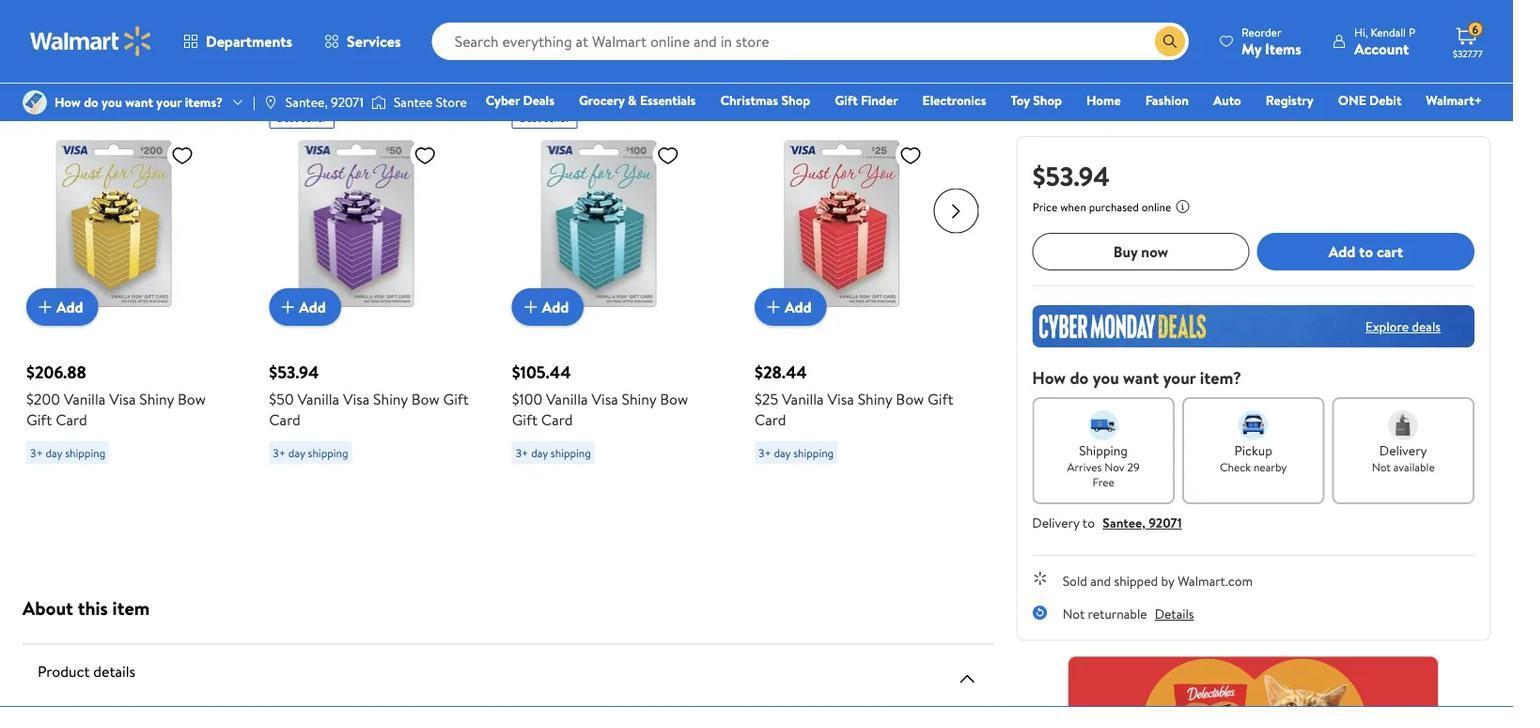 Task type: vqa. For each thing, say whether or not it's contained in the screenshot.
the $18.89 link
no



Task type: describe. For each thing, give the bounding box(es) containing it.
add to cart image for $53.94
[[277, 296, 299, 318]]

shiny for $53.94
[[373, 389, 408, 409]]

walmart image
[[30, 26, 152, 56]]

best for $53.94
[[277, 109, 298, 125]]

intent image for delivery image
[[1389, 411, 1419, 441]]

returnable
[[1088, 605, 1147, 624]]

day for $105.44
[[531, 445, 548, 461]]

price
[[1033, 199, 1058, 215]]

visa for $28.44
[[828, 389, 854, 409]]

 image for santee store
[[371, 93, 386, 112]]

explore
[[1366, 318, 1409, 336]]

deals
[[1413, 318, 1441, 336]]

when
[[1060, 199, 1086, 215]]

visa for $53.94
[[343, 389, 370, 409]]

cyber deals
[[486, 91, 555, 110]]

|
[[253, 93, 256, 111]]

that
[[124, 70, 148, 88]]

to for delivery
[[1083, 514, 1095, 533]]

not returnable details
[[1063, 605, 1194, 624]]

delivery to santee, 92071
[[1033, 514, 1182, 533]]

sold and shipped by walmart.com
[[1063, 572, 1253, 590]]

auto
[[1214, 91, 1242, 110]]

walmart.com
[[1178, 572, 1253, 590]]

account
[[1355, 38, 1410, 59]]

$50
[[269, 389, 294, 409]]

fashion link
[[1137, 90, 1198, 110]]

add to favorites list, $100 vanilla visa shiny bow gift card image
[[657, 143, 679, 167]]

selling
[[51, 70, 87, 88]]

$25 vanilla visa shiny bow gift card image
[[755, 136, 930, 311]]

in
[[139, 42, 154, 68]]

debit
[[1370, 91, 1402, 110]]

vanilla for $28.44
[[782, 389, 824, 409]]

about
[[23, 595, 73, 621]]

items
[[1266, 38, 1302, 59]]

add to cart image
[[520, 296, 542, 318]]

electronics
[[923, 91, 987, 110]]

cyber deals link
[[477, 90, 563, 110]]

explore deals link
[[1358, 310, 1449, 343]]

product details image
[[956, 668, 979, 691]]

add for $105.44
[[542, 296, 569, 317]]

add to favorites list, $25 vanilla visa shiny bow gift card image
[[900, 143, 922, 167]]

my
[[1242, 38, 1262, 59]]

price when purchased online
[[1033, 199, 1172, 215]]

available
[[1394, 459, 1435, 475]]

6
[[1473, 21, 1479, 37]]

product group containing $105.44
[[512, 98, 714, 492]]

customers
[[151, 70, 210, 88]]

registry link
[[1258, 90, 1323, 110]]

$105.44
[[512, 361, 571, 384]]

want for item?
[[1124, 367, 1160, 390]]

0 vertical spatial santee,
[[286, 93, 328, 111]]

cart
[[1377, 241, 1404, 262]]

this inside popular items in this category best selling items that customers love
[[158, 42, 189, 68]]

$327.77
[[1454, 47, 1483, 60]]

bow for $53.94
[[412, 389, 440, 409]]

by
[[1161, 572, 1175, 590]]

3+ for $28.44
[[759, 445, 772, 461]]

how for how do you want your items?
[[55, 93, 81, 111]]

intent image for shipping image
[[1089, 411, 1119, 441]]

do for how do you want your items?
[[84, 93, 98, 111]]

$200 vanilla visa shiny bow gift card image
[[26, 136, 201, 311]]

p
[[1409, 24, 1416, 40]]

add to favorites list, $50 vanilla visa shiny bow gift card image
[[414, 143, 437, 167]]

best inside popular items in this category best selling items that customers love
[[23, 70, 48, 88]]

grocery & essentials link
[[571, 90, 705, 110]]

best seller for $105.44
[[520, 109, 570, 125]]

services button
[[308, 19, 417, 64]]

vanilla for $53.94
[[298, 389, 340, 409]]

Search search field
[[432, 23, 1189, 60]]

pickup
[[1235, 442, 1273, 460]]

christmas
[[721, 91, 779, 110]]

cyber
[[486, 91, 520, 110]]

walmart+
[[1427, 91, 1483, 110]]

add button for $53.94
[[269, 288, 341, 326]]

buy
[[1114, 241, 1138, 262]]

toy
[[1011, 91, 1030, 110]]

next slide for popular items in this category list image
[[934, 189, 979, 234]]

departments
[[206, 31, 292, 52]]

to for add
[[1360, 241, 1374, 262]]

bow for $105.44
[[660, 389, 688, 409]]

$100 vanilla visa shiny bow gift card image
[[512, 136, 687, 311]]

$28.44 $25 vanilla visa shiny bow gift card
[[755, 361, 954, 430]]

add button for $206.88
[[26, 288, 98, 326]]

vanilla for $105.44
[[546, 389, 588, 409]]

day for $28.44
[[774, 445, 791, 461]]

3+ for $53.94
[[273, 445, 286, 461]]

walmart+ link
[[1418, 90, 1491, 110]]

shiny for $105.44
[[622, 389, 657, 409]]

gift for $206.88
[[26, 409, 52, 430]]

hi, kendall p account
[[1355, 24, 1416, 59]]

and
[[1091, 572, 1111, 590]]

$53.94 $50 vanilla visa shiny bow gift card
[[269, 361, 469, 430]]

services
[[347, 31, 401, 52]]

popular
[[23, 42, 85, 68]]

shipping for $206.88
[[65, 445, 105, 461]]

visa for $105.44
[[592, 389, 618, 409]]

shipping for $105.44
[[551, 445, 591, 461]]

$28.44
[[755, 361, 807, 384]]

auto link
[[1205, 90, 1250, 110]]

legal information image
[[1175, 199, 1190, 214]]

home link
[[1078, 90, 1130, 110]]

shipping for $53.94
[[308, 445, 348, 461]]

electronics link
[[914, 90, 995, 110]]

gift finder link
[[827, 90, 907, 110]]

item
[[112, 595, 150, 621]]

check
[[1220, 459, 1251, 475]]

how for how do you want your item?
[[1033, 367, 1066, 390]]

essentials
[[640, 91, 696, 110]]

$206.88 $200 vanilla visa shiny bow gift card
[[26, 361, 206, 430]]

&
[[628, 91, 637, 110]]

store
[[436, 93, 467, 111]]

day for $206.88
[[46, 445, 62, 461]]

shipping for $28.44
[[794, 445, 834, 461]]

add to favorites list, $200 vanilla visa shiny bow gift card image
[[171, 143, 194, 167]]

fashion
[[1146, 91, 1189, 110]]

details
[[93, 662, 135, 683]]

shipped
[[1114, 572, 1158, 590]]



Task type: locate. For each thing, give the bounding box(es) containing it.
Walmart Site-Wide search field
[[432, 23, 1189, 60]]

santee store
[[394, 93, 467, 111]]

4 visa from the left
[[828, 389, 854, 409]]

0 vertical spatial delivery
[[1380, 442, 1428, 460]]

visa for $206.88
[[109, 389, 136, 409]]

$200
[[26, 389, 60, 409]]

your
[[156, 93, 182, 111], [1164, 367, 1196, 390]]

vanilla down the $28.44
[[782, 389, 824, 409]]

card for $206.88
[[56, 409, 87, 430]]

card for $105.44
[[541, 409, 573, 430]]

delivery for not
[[1380, 442, 1428, 460]]

2 shiny from the left
[[373, 389, 408, 409]]

3 3+ from the left
[[516, 445, 529, 461]]

gift for $105.44
[[512, 409, 538, 430]]

reorder my items
[[1242, 24, 1302, 59]]

0 horizontal spatial want
[[125, 93, 153, 111]]

shipping down $206.88 $200 vanilla visa shiny bow gift card
[[65, 445, 105, 461]]

2 shipping from the left
[[308, 445, 348, 461]]

4 3+ day shipping from the left
[[759, 445, 834, 461]]

1 visa from the left
[[109, 389, 136, 409]]

bow inside $53.94 $50 vanilla visa shiny bow gift card
[[412, 389, 440, 409]]

product details
[[38, 662, 135, 683]]

your for item?
[[1164, 367, 1196, 390]]

product group
[[26, 98, 228, 492], [269, 98, 471, 492], [512, 98, 714, 492], [755, 98, 956, 492]]

2 best seller from the left
[[520, 109, 570, 125]]

3+ down $50
[[273, 445, 286, 461]]

2 product group from the left
[[269, 98, 471, 492]]

you for how do you want your items?
[[102, 93, 122, 111]]

0 horizontal spatial best seller
[[277, 109, 327, 125]]

2 visa from the left
[[343, 389, 370, 409]]

3+ down the $100
[[516, 445, 529, 461]]

0 horizontal spatial how
[[55, 93, 81, 111]]

best seller for $53.94
[[277, 109, 327, 125]]

vanilla for $206.88
[[64, 389, 106, 409]]

intent image for pickup image
[[1239, 411, 1269, 441]]

$100
[[512, 389, 543, 409]]

1 3+ from the left
[[30, 445, 43, 461]]

gift inside $53.94 $50 vanilla visa shiny bow gift card
[[443, 389, 469, 409]]

1 vertical spatial your
[[1164, 367, 1196, 390]]

3+ day shipping
[[30, 445, 105, 461], [273, 445, 348, 461], [516, 445, 591, 461], [759, 445, 834, 461]]

best seller left grocery
[[520, 109, 570, 125]]

visa right $200
[[109, 389, 136, 409]]

bow for $28.44
[[896, 389, 924, 409]]

items
[[89, 42, 134, 68], [90, 70, 121, 88]]

buy now
[[1114, 241, 1169, 262]]

finder
[[861, 91, 898, 110]]

1 vertical spatial items
[[90, 70, 121, 88]]

shipping down $28.44 $25 vanilla visa shiny bow gift card at the bottom of the page
[[794, 445, 834, 461]]

3+ for $206.88
[[30, 445, 43, 461]]

1 seller from the left
[[301, 109, 327, 125]]

2 add to cart image from the left
[[277, 296, 299, 318]]

3 add button from the left
[[512, 288, 584, 326]]

delivery for to
[[1033, 514, 1080, 533]]

this left item
[[78, 595, 108, 621]]

1 add button from the left
[[26, 288, 98, 326]]

2 shop from the left
[[1033, 91, 1062, 110]]

add button for $28.44
[[755, 288, 827, 326]]

your for items?
[[156, 93, 182, 111]]

explore deals
[[1366, 318, 1441, 336]]

shop for toy shop
[[1033, 91, 1062, 110]]

popular items in this category best selling items that customers love
[[23, 42, 266, 88]]

shipping
[[65, 445, 105, 461], [308, 445, 348, 461], [551, 445, 591, 461], [794, 445, 834, 461]]

to inside button
[[1360, 241, 1374, 262]]

add to cart
[[1329, 241, 1404, 262]]

1 vertical spatial 92071
[[1149, 514, 1182, 533]]

reorder
[[1242, 24, 1282, 40]]

4 add button from the left
[[755, 288, 827, 326]]

visa
[[109, 389, 136, 409], [343, 389, 370, 409], [592, 389, 618, 409], [828, 389, 854, 409]]

1 horizontal spatial add to cart image
[[277, 296, 299, 318]]

best seller right |
[[277, 109, 327, 125]]

0 vertical spatial to
[[1360, 241, 1374, 262]]

0 horizontal spatial 92071
[[331, 93, 364, 111]]

1 vertical spatial you
[[1093, 367, 1120, 390]]

1 vertical spatial do
[[1070, 367, 1089, 390]]

product
[[38, 662, 90, 683]]

92071
[[331, 93, 364, 111], [1149, 514, 1182, 533]]

day down $25
[[774, 445, 791, 461]]

best right |
[[277, 109, 298, 125]]

you for how do you want your item?
[[1093, 367, 1120, 390]]

vanilla inside $105.44 $100 vanilla visa shiny bow gift card
[[546, 389, 588, 409]]

day
[[46, 445, 62, 461], [288, 445, 305, 461], [531, 445, 548, 461], [774, 445, 791, 461]]

0 vertical spatial not
[[1372, 459, 1391, 475]]

bow inside $206.88 $200 vanilla visa shiny bow gift card
[[178, 389, 206, 409]]

best for $105.44
[[520, 109, 541, 125]]

not down sold
[[1063, 605, 1085, 624]]

3 shipping from the left
[[551, 445, 591, 461]]

visa inside $206.88 $200 vanilla visa shiny bow gift card
[[109, 389, 136, 409]]

0 horizontal spatial best
[[23, 70, 48, 88]]

1 horizontal spatial your
[[1164, 367, 1196, 390]]

items up that
[[89, 42, 134, 68]]

add to cart image for $206.88
[[34, 296, 56, 318]]

do
[[84, 93, 98, 111], [1070, 367, 1089, 390]]

santee, right |
[[286, 93, 328, 111]]

3+ day shipping for $206.88
[[30, 445, 105, 461]]

visa inside $105.44 $100 vanilla visa shiny bow gift card
[[592, 389, 618, 409]]

purchased
[[1089, 199, 1139, 215]]

delivery down the "intent image for delivery"
[[1380, 442, 1428, 460]]

not left the available
[[1372, 459, 1391, 475]]

seller
[[301, 109, 327, 125], [544, 109, 570, 125]]

4 card from the left
[[755, 409, 786, 430]]

0 horizontal spatial  image
[[23, 90, 47, 115]]

search icon image
[[1163, 34, 1178, 49]]

delivery up sold
[[1033, 514, 1080, 533]]

card for $28.44
[[755, 409, 786, 430]]

vanilla inside $53.94 $50 vanilla visa shiny bow gift card
[[298, 389, 340, 409]]

gift inside $206.88 $200 vanilla visa shiny bow gift card
[[26, 409, 52, 430]]

2 horizontal spatial add to cart image
[[762, 296, 785, 318]]

0 horizontal spatial this
[[78, 595, 108, 621]]

4 day from the left
[[774, 445, 791, 461]]

1 vertical spatial want
[[1124, 367, 1160, 390]]

2 bow from the left
[[412, 389, 440, 409]]

3 3+ day shipping from the left
[[516, 445, 591, 461]]

1 vertical spatial how
[[1033, 367, 1066, 390]]

add inside button
[[1329, 241, 1356, 262]]

you up intent image for shipping
[[1093, 367, 1120, 390]]

add to cart image up the $28.44
[[762, 296, 785, 318]]

grocery
[[579, 91, 625, 110]]

visa inside $28.44 $25 vanilla visa shiny bow gift card
[[828, 389, 854, 409]]

shiny for $28.44
[[858, 389, 893, 409]]

santee, 92071
[[286, 93, 364, 111]]

4 bow from the left
[[896, 389, 924, 409]]

shiny inside $53.94 $50 vanilla visa shiny bow gift card
[[373, 389, 408, 409]]

to
[[1360, 241, 1374, 262], [1083, 514, 1095, 533]]

toy shop link
[[1003, 90, 1071, 110]]

santee, 92071 button
[[1103, 514, 1182, 533]]

card for $53.94
[[269, 409, 301, 430]]

add for $53.94
[[299, 296, 326, 317]]

3 day from the left
[[531, 445, 548, 461]]

1 card from the left
[[56, 409, 87, 430]]

0 vertical spatial your
[[156, 93, 182, 111]]

1 vertical spatial this
[[78, 595, 108, 621]]

 image
[[263, 95, 278, 110]]

santee,
[[286, 93, 328, 111], [1103, 514, 1146, 533]]

shop inside 'toy shop' link
[[1033, 91, 1062, 110]]

3 vanilla from the left
[[546, 389, 588, 409]]

card inside $53.94 $50 vanilla visa shiny bow gift card
[[269, 409, 301, 430]]

card inside $28.44 $25 vanilla visa shiny bow gift card
[[755, 409, 786, 430]]

$50 vanilla visa shiny bow gift card image
[[269, 136, 444, 311]]

1 horizontal spatial seller
[[544, 109, 570, 125]]

shipping down $53.94 $50 vanilla visa shiny bow gift card
[[308, 445, 348, 461]]

$25
[[755, 389, 779, 409]]

how do you want your item?
[[1033, 367, 1242, 390]]

1 horizontal spatial delivery
[[1380, 442, 1428, 460]]

one debit
[[1339, 91, 1402, 110]]

best left grocery
[[520, 109, 541, 125]]

2 card from the left
[[269, 409, 301, 430]]

seller right |
[[301, 109, 327, 125]]

3+ day shipping for $28.44
[[759, 445, 834, 461]]

sold
[[1063, 572, 1087, 590]]

gift for $53.94
[[443, 389, 469, 409]]

vanilla down $105.44
[[546, 389, 588, 409]]

2 3+ from the left
[[273, 445, 286, 461]]

1 horizontal spatial this
[[158, 42, 189, 68]]

0 horizontal spatial your
[[156, 93, 182, 111]]

1 shiny from the left
[[139, 389, 174, 409]]

details
[[1155, 605, 1194, 624]]

best down popular
[[23, 70, 48, 88]]

1 shipping from the left
[[65, 445, 105, 461]]

3+ day shipping for $53.94
[[273, 445, 348, 461]]

1 horizontal spatial how
[[1033, 367, 1066, 390]]

add for $206.88
[[56, 296, 83, 317]]

items?
[[185, 93, 223, 111]]

santee, down free
[[1103, 514, 1146, 533]]

about this item
[[23, 595, 150, 621]]

registry
[[1266, 91, 1314, 110]]

vanilla inside $28.44 $25 vanilla visa shiny bow gift card
[[782, 389, 824, 409]]

0 vertical spatial items
[[89, 42, 134, 68]]

0 vertical spatial $53.94
[[1033, 157, 1110, 194]]

0 horizontal spatial shop
[[782, 91, 811, 110]]

kendall
[[1371, 24, 1407, 40]]

3+ down $25
[[759, 445, 772, 461]]

1 vertical spatial delivery
[[1033, 514, 1080, 533]]

shiny for $206.88
[[139, 389, 174, 409]]

category
[[193, 42, 266, 68]]

add to cart button
[[1258, 233, 1475, 271]]

christmas shop
[[721, 91, 811, 110]]

3+ down $200
[[30, 445, 43, 461]]

do up intent image for shipping
[[1070, 367, 1089, 390]]

product group containing $206.88
[[26, 98, 228, 492]]

gift inside $28.44 $25 vanilla visa shiny bow gift card
[[928, 389, 954, 409]]

1 best seller from the left
[[277, 109, 327, 125]]

day down $200
[[46, 445, 62, 461]]

0 vertical spatial this
[[158, 42, 189, 68]]

3 bow from the left
[[660, 389, 688, 409]]

visa right $50
[[343, 389, 370, 409]]

1 horizontal spatial shop
[[1033, 91, 1062, 110]]

shop right christmas
[[782, 91, 811, 110]]

 image
[[23, 90, 47, 115], [371, 93, 386, 112]]

shipping arrives nov 29 free
[[1068, 442, 1140, 490]]

shop inside the christmas shop link
[[782, 91, 811, 110]]

bow
[[178, 389, 206, 409], [412, 389, 440, 409], [660, 389, 688, 409], [896, 389, 924, 409]]

2 day from the left
[[288, 445, 305, 461]]

product group containing $28.44
[[755, 98, 956, 492]]

0 horizontal spatial not
[[1063, 605, 1085, 624]]

do down selling
[[84, 93, 98, 111]]

love
[[213, 70, 237, 88]]

want left item?
[[1124, 367, 1160, 390]]

0 horizontal spatial do
[[84, 93, 98, 111]]

shop right toy
[[1033, 91, 1062, 110]]

toy shop
[[1011, 91, 1062, 110]]

shiny inside $206.88 $200 vanilla visa shiny bow gift card
[[139, 389, 174, 409]]

vanilla right $50
[[298, 389, 340, 409]]

2 add button from the left
[[269, 288, 341, 326]]

0 vertical spatial want
[[125, 93, 153, 111]]

1 horizontal spatial you
[[1093, 367, 1120, 390]]

shop for christmas shop
[[782, 91, 811, 110]]

 image down popular
[[23, 90, 47, 115]]

vanilla down the $206.88 at the left bottom of page
[[64, 389, 106, 409]]

2 3+ day shipping from the left
[[273, 445, 348, 461]]

4 vanilla from the left
[[782, 389, 824, 409]]

bow for $206.88
[[178, 389, 206, 409]]

1 vertical spatial not
[[1063, 605, 1085, 624]]

shop
[[782, 91, 811, 110], [1033, 91, 1062, 110]]

vanilla
[[64, 389, 106, 409], [298, 389, 340, 409], [546, 389, 588, 409], [782, 389, 824, 409]]

$53.94 for $53.94
[[1033, 157, 1110, 194]]

gift
[[835, 91, 858, 110], [443, 389, 469, 409], [928, 389, 954, 409], [26, 409, 52, 430], [512, 409, 538, 430]]

4 shiny from the left
[[858, 389, 893, 409]]

1 shop from the left
[[782, 91, 811, 110]]

 image for how do you want your items?
[[23, 90, 47, 115]]

1 horizontal spatial to
[[1360, 241, 1374, 262]]

1 bow from the left
[[178, 389, 206, 409]]

3 card from the left
[[541, 409, 573, 430]]

bow inside $28.44 $25 vanilla visa shiny bow gift card
[[896, 389, 924, 409]]

product group containing $53.94
[[269, 98, 471, 492]]

1 horizontal spatial santee,
[[1103, 514, 1146, 533]]

add for $28.44
[[785, 296, 812, 317]]

this
[[158, 42, 189, 68], [78, 595, 108, 621]]

0 horizontal spatial you
[[102, 93, 122, 111]]

3+ day shipping down $50
[[273, 445, 348, 461]]

$53.94 inside $53.94 $50 vanilla visa shiny bow gift card
[[269, 361, 319, 384]]

1 3+ day shipping from the left
[[30, 445, 105, 461]]

0 vertical spatial 92071
[[331, 93, 364, 111]]

$53.94 up when
[[1033, 157, 1110, 194]]

card inside $206.88 $200 vanilla visa shiny bow gift card
[[56, 409, 87, 430]]

delivery inside the delivery not available
[[1380, 442, 1428, 460]]

1 vanilla from the left
[[64, 389, 106, 409]]

1 vertical spatial $53.94
[[269, 361, 319, 384]]

vanilla inside $206.88 $200 vanilla visa shiny bow gift card
[[64, 389, 106, 409]]

pickup check nearby
[[1220, 442, 1287, 475]]

seller for $105.44
[[544, 109, 570, 125]]

3+ day shipping down the $100
[[516, 445, 591, 461]]

arrives
[[1068, 459, 1102, 475]]

day down $50
[[288, 445, 305, 461]]

1 product group from the left
[[26, 98, 228, 492]]

items left that
[[90, 70, 121, 88]]

this up customers
[[158, 42, 189, 68]]

deals
[[523, 91, 555, 110]]

$53.94 for $53.94 $50 vanilla visa shiny bow gift card
[[269, 361, 319, 384]]

seller left grocery
[[544, 109, 570, 125]]

add button for $105.44
[[512, 288, 584, 326]]

gift for $28.44
[[928, 389, 954, 409]]

1 vertical spatial santee,
[[1103, 514, 1146, 533]]

4 shipping from the left
[[794, 445, 834, 461]]

details button
[[1155, 605, 1194, 624]]

one debit link
[[1330, 90, 1411, 110]]

3 visa from the left
[[592, 389, 618, 409]]

0 horizontal spatial $53.94
[[269, 361, 319, 384]]

1 day from the left
[[46, 445, 62, 461]]

2 seller from the left
[[544, 109, 570, 125]]

3+ day shipping down $200
[[30, 445, 105, 461]]

4 product group from the left
[[755, 98, 956, 492]]

your down customers
[[156, 93, 182, 111]]

cyber monday deals image
[[1033, 306, 1475, 348]]

delivery not available
[[1372, 442, 1435, 475]]

$105.44 $100 vanilla visa shiny bow gift card
[[512, 361, 688, 430]]

1 vertical spatial to
[[1083, 514, 1095, 533]]

1 horizontal spatial best seller
[[520, 109, 570, 125]]

3+ for $105.44
[[516, 445, 529, 461]]

best
[[23, 70, 48, 88], [277, 109, 298, 125], [520, 109, 541, 125]]

0 vertical spatial do
[[84, 93, 98, 111]]

0 horizontal spatial to
[[1083, 514, 1095, 533]]

1 add to cart image from the left
[[34, 296, 56, 318]]

0 horizontal spatial add to cart image
[[34, 296, 56, 318]]

add to cart image up $50
[[277, 296, 299, 318]]

want for items?
[[125, 93, 153, 111]]

to left cart
[[1360, 241, 1374, 262]]

3 shiny from the left
[[622, 389, 657, 409]]

shiny inside $105.44 $100 vanilla visa shiny bow gift card
[[622, 389, 657, 409]]

shipping
[[1080, 442, 1128, 460]]

0 vertical spatial you
[[102, 93, 122, 111]]

day for $53.94
[[288, 445, 305, 461]]

to down free
[[1083, 514, 1095, 533]]

day down the $100
[[531, 445, 548, 461]]

visa right the $100
[[592, 389, 618, 409]]

buy now button
[[1033, 233, 1250, 271]]

not inside the delivery not available
[[1372, 459, 1391, 475]]

92071 down services popup button
[[331, 93, 364, 111]]

gift finder
[[835, 91, 898, 110]]

1 horizontal spatial $53.94
[[1033, 157, 1110, 194]]

gift inside $105.44 $100 vanilla visa shiny bow gift card
[[512, 409, 538, 430]]

1 horizontal spatial  image
[[371, 93, 386, 112]]

your left item?
[[1164, 367, 1196, 390]]

0 horizontal spatial seller
[[301, 109, 327, 125]]

visa inside $53.94 $50 vanilla visa shiny bow gift card
[[343, 389, 370, 409]]

best seller
[[277, 109, 327, 125], [520, 109, 570, 125]]

add to cart image up the $206.88 at the left bottom of page
[[34, 296, 56, 318]]

2 vanilla from the left
[[298, 389, 340, 409]]

nov
[[1105, 459, 1125, 475]]

now
[[1142, 241, 1169, 262]]

0 horizontal spatial delivery
[[1033, 514, 1080, 533]]

do for how do you want your item?
[[1070, 367, 1089, 390]]

$206.88
[[26, 361, 86, 384]]

92071 up the by
[[1149, 514, 1182, 533]]

29
[[1128, 459, 1140, 475]]

add to cart image for $28.44
[[762, 296, 785, 318]]

card inside $105.44 $100 vanilla visa shiny bow gift card
[[541, 409, 573, 430]]

shipping down $105.44 $100 vanilla visa shiny bow gift card
[[551, 445, 591, 461]]

0 vertical spatial how
[[55, 93, 81, 111]]

1 horizontal spatial 92071
[[1149, 514, 1182, 533]]

$53.94 up $50
[[269, 361, 319, 384]]

1 horizontal spatial best
[[277, 109, 298, 125]]

add to cart image
[[34, 296, 56, 318], [277, 296, 299, 318], [762, 296, 785, 318]]

one
[[1339, 91, 1367, 110]]

4 3+ from the left
[[759, 445, 772, 461]]

1 horizontal spatial not
[[1372, 459, 1391, 475]]

2 horizontal spatial best
[[520, 109, 541, 125]]

1 horizontal spatial do
[[1070, 367, 1089, 390]]

visa right $25
[[828, 389, 854, 409]]

bow inside $105.44 $100 vanilla visa shiny bow gift card
[[660, 389, 688, 409]]

3 add to cart image from the left
[[762, 296, 785, 318]]

3+ day shipping for $105.44
[[516, 445, 591, 461]]

3 product group from the left
[[512, 98, 714, 492]]

0 horizontal spatial santee,
[[286, 93, 328, 111]]

want down that
[[125, 93, 153, 111]]

grocery & essentials
[[579, 91, 696, 110]]

online
[[1142, 199, 1172, 215]]

you down popular items in this category best selling items that customers love in the left top of the page
[[102, 93, 122, 111]]

1 horizontal spatial want
[[1124, 367, 1160, 390]]

3+ day shipping down $25
[[759, 445, 834, 461]]

shiny inside $28.44 $25 vanilla visa shiny bow gift card
[[858, 389, 893, 409]]

 image left santee
[[371, 93, 386, 112]]

seller for $53.94
[[301, 109, 327, 125]]



